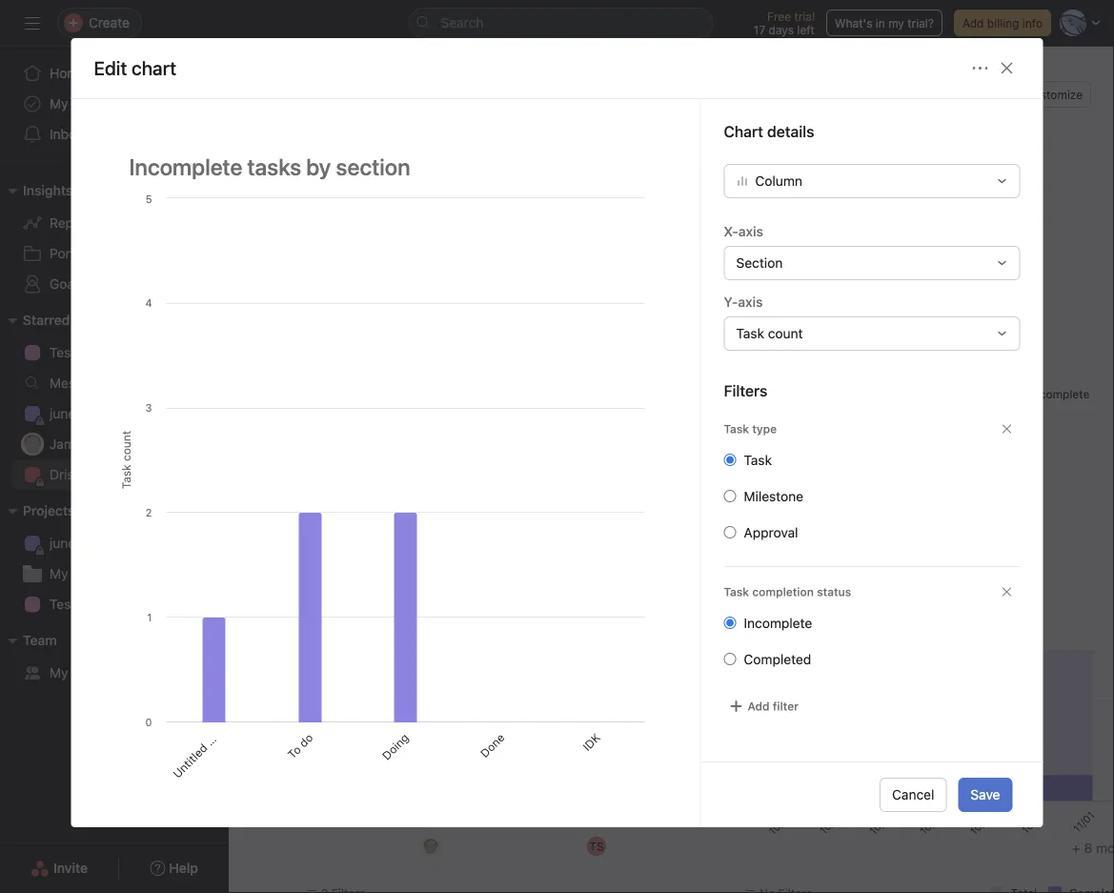 Task type: locate. For each thing, give the bounding box(es) containing it.
filters up task type
[[724, 382, 767, 400]]

left
[[797, 23, 815, 36]]

0 vertical spatial ja
[[819, 88, 831, 101]]

0 horizontal spatial incomplete
[[744, 615, 812, 631]]

axis for y-
[[738, 294, 763, 310]]

add billing info
[[963, 16, 1043, 30]]

tasks left by
[[771, 254, 805, 270]]

1:1 inside projects element
[[154, 535, 170, 551]]

goals link
[[11, 269, 217, 299]]

ruby inside projects element
[[119, 535, 150, 551]]

my inside teams element
[[50, 665, 68, 680]]

filters right 2
[[331, 536, 366, 549]]

1 horizontal spatial add
[[748, 699, 770, 713]]

james
[[50, 436, 90, 452]]

to
[[285, 743, 304, 761]]

junececi7 / ruby 1:1
[[50, 406, 170, 421], [50, 535, 170, 551]]

test link down portfolio at bottom
[[11, 589, 217, 619]]

1 vertical spatial my
[[50, 566, 68, 581]]

2 junececi7 / ruby 1:1 from the top
[[50, 535, 170, 551]]

my first portfolio link
[[11, 558, 217, 589]]

0 vertical spatial test link
[[11, 337, 217, 368]]

messages i've sent link
[[11, 368, 217, 398]]

1 test link from the top
[[11, 337, 217, 368]]

2 vertical spatial filters
[[331, 536, 366, 549]]

test up the messages
[[50, 345, 76, 360]]

test
[[50, 345, 76, 360], [50, 596, 76, 612]]

what's in my trial? button
[[826, 10, 943, 36]]

filters
[[1041, 185, 1076, 198], [724, 382, 767, 400], [331, 536, 366, 549]]

test down first on the bottom of the page
[[50, 596, 76, 612]]

a button to remove the filter image for milestone
[[1001, 423, 1013, 434]]

1 vertical spatial ts
[[589, 840, 604, 853]]

my for my first portfolio
[[50, 566, 68, 581]]

/ up the my first portfolio link
[[112, 535, 116, 551]]

days
[[769, 23, 794, 36]]

2
[[321, 536, 328, 549]]

8
[[1084, 840, 1092, 856]]

0 vertical spatial 1:1
[[154, 406, 170, 421]]

1 vertical spatial a button to remove the filter image
[[1001, 586, 1013, 597]]

1 vertical spatial /
[[112, 535, 116, 551]]

task up incomplete option
[[724, 585, 749, 598]]

search button
[[408, 8, 713, 38]]

drisco's drinks
[[50, 467, 142, 482]]

filters right no
[[1041, 185, 1076, 198]]

completion down task completion status
[[769, 605, 840, 620]]

junececi7 inside starred element
[[50, 406, 108, 421]]

test link inside projects element
[[11, 589, 217, 619]]

junececi7 / ruby 1:1 down messages i've sent
[[50, 406, 170, 421]]

junececi7 / ruby 1:1 link
[[11, 398, 217, 429], [11, 528, 217, 558]]

0 vertical spatial completion
[[752, 585, 814, 598]]

1 vertical spatial junececi7 / ruby 1:1
[[50, 535, 170, 551]]

axis up total
[[738, 223, 763, 239]]

0 vertical spatial axis
[[738, 223, 763, 239]]

1 junececi7 / ruby 1:1 link from the top
[[11, 398, 217, 429]]

ruby down i've in the top of the page
[[119, 406, 150, 421]]

1 vertical spatial test link
[[11, 589, 217, 619]]

co
[[876, 88, 889, 101]]

1 vertical spatial incomplete
[[744, 615, 812, 631]]

by
[[808, 254, 823, 270]]

invite button
[[18, 851, 100, 885]]

0 vertical spatial test
[[50, 345, 76, 360]]

2 test link from the top
[[11, 589, 217, 619]]

ra
[[837, 88, 852, 101]]

add for add filter
[[748, 699, 770, 713]]

y-axis
[[724, 294, 763, 310]]

1:1 down the sent
[[154, 406, 170, 421]]

2 test from the top
[[50, 596, 76, 612]]

i've
[[115, 375, 137, 391]]

ts for ja
[[589, 840, 604, 853]]

test inside starred element
[[50, 345, 76, 360]]

no filters
[[1023, 185, 1076, 198]]

my tasks link
[[11, 89, 217, 119]]

task right incomplete option
[[737, 605, 766, 620]]

what's
[[835, 16, 872, 30]]

task
[[736, 325, 764, 341], [724, 422, 749, 435], [744, 452, 772, 468], [724, 585, 749, 598], [737, 605, 766, 620]]

completion
[[752, 585, 814, 598], [769, 605, 840, 620]]

my up inbox
[[50, 96, 68, 112]]

junececi7 / ruby 1:1 link down messages i've sent
[[11, 398, 217, 429]]

y-
[[724, 294, 738, 310]]

2 horizontal spatial filters
[[1041, 185, 1076, 198]]

2 my from the top
[[50, 566, 68, 581]]

1 vertical spatial ruby
[[119, 535, 150, 551]]

2 filters
[[321, 536, 366, 549]]

task right task "radio"
[[744, 452, 772, 468]]

0 vertical spatial incomplete
[[1030, 387, 1090, 401]]

completion for over time
[[769, 605, 840, 620]]

ruby
[[119, 406, 150, 421], [119, 535, 150, 551]]

0 vertical spatial /
[[112, 406, 116, 421]]

projects
[[23, 503, 75, 518]]

add left chart
[[275, 163, 297, 176]]

tasks
[[72, 96, 104, 112], [771, 254, 805, 270], [366, 605, 400, 620]]

junececi7 / ruby 1:1 for junececi7 / ruby 1:1 link inside projects element
[[50, 535, 170, 551]]

2 junececi7 / ruby 1:1 link from the top
[[11, 528, 217, 558]]

1 vertical spatial tasks
[[771, 254, 805, 270]]

drisco's
[[50, 467, 100, 482]]

task for task completion status
[[724, 585, 749, 598]]

1 horizontal spatial ts
[[856, 88, 870, 101]]

3 my from the top
[[50, 665, 68, 680]]

test link
[[11, 337, 217, 368], [11, 589, 217, 619]]

1:1 up the my first portfolio link
[[154, 535, 170, 551]]

0 vertical spatial tasks
[[72, 96, 104, 112]]

+ 8 mo button
[[1072, 840, 1114, 856]]

junececi7 / ruby 1:1 link inside starred element
[[11, 398, 217, 429]]

/ inside starred element
[[112, 406, 116, 421]]

ruby inside starred element
[[119, 406, 150, 421]]

chart
[[300, 163, 328, 176]]

add left filter
[[748, 699, 770, 713]]

ruby for junececi7 / ruby 1:1 link within the starred element
[[119, 406, 150, 421]]

2 vertical spatial ja
[[425, 840, 437, 853]]

add filter button
[[724, 693, 803, 719]]

1 vertical spatial junececi7
[[50, 535, 108, 551]]

add inside dropdown button
[[748, 699, 770, 713]]

test link up messages i've sent
[[11, 337, 217, 368]]

0 vertical spatial junececi7 / ruby 1:1 link
[[11, 398, 217, 429]]

0 vertical spatial filters
[[1041, 185, 1076, 198]]

1 horizontal spatial filters
[[724, 382, 767, 400]]

2 vertical spatial my
[[50, 665, 68, 680]]

1 vertical spatial filters
[[724, 382, 767, 400]]

1 vertical spatial test
[[50, 596, 76, 612]]

0 vertical spatial junececi7 / ruby 1:1
[[50, 406, 170, 421]]

junececi7 down the messages
[[50, 406, 108, 421]]

a button to remove the filter image
[[1001, 423, 1013, 434], [1001, 586, 1013, 597]]

1 horizontal spatial ja
[[425, 840, 437, 853]]

/
[[112, 406, 116, 421], [112, 535, 116, 551]]

chart details
[[724, 122, 814, 140]]

1 my from the top
[[50, 96, 68, 112]]

0 horizontal spatial add
[[275, 163, 297, 176]]

0 vertical spatial a button to remove the filter image
[[1001, 423, 1013, 434]]

1 axis from the top
[[738, 223, 763, 239]]

what's in my trial?
[[835, 16, 934, 30]]

tasks down home
[[72, 96, 104, 112]]

2 junececi7 from the top
[[50, 535, 108, 551]]

1 vertical spatial junececi7 / ruby 1:1 link
[[11, 528, 217, 558]]

do
[[296, 730, 316, 750]]

0 vertical spatial my
[[50, 96, 68, 112]]

1 junececi7 / ruby 1:1 from the top
[[50, 406, 170, 421]]

junececi7 inside projects element
[[50, 535, 108, 551]]

1 filter button
[[353, 182, 415, 201], [572, 182, 634, 201], [792, 182, 853, 201], [736, 529, 805, 556]]

2 horizontal spatial tasks
[[771, 254, 805, 270]]

tasks inside the 'global' element
[[72, 96, 104, 112]]

my for my tasks
[[50, 96, 68, 112]]

2 / from the top
[[112, 535, 116, 551]]

0 horizontal spatial filters
[[331, 536, 366, 549]]

/ inside projects element
[[112, 535, 116, 551]]

add left 'billing'
[[963, 16, 984, 30]]

junececi7 / ruby 1:1 link up portfolio at bottom
[[11, 528, 217, 558]]

task down y-axis
[[736, 325, 764, 341]]

1 1:1 from the top
[[154, 406, 170, 421]]

0 horizontal spatial ts
[[589, 840, 604, 853]]

1 a button to remove the filter image from the top
[[1001, 423, 1013, 434]]

1 horizontal spatial incomplete
[[1030, 387, 1090, 401]]

0 vertical spatial junececi7
[[50, 406, 108, 421]]

junececi7 up first on the bottom of the page
[[50, 535, 108, 551]]

add billing info button
[[954, 10, 1051, 36]]

1 vertical spatial 1:1
[[154, 535, 170, 551]]

completion up task completion over time
[[752, 585, 814, 598]]

filters for no filters
[[1041, 185, 1076, 198]]

1 vertical spatial add
[[275, 163, 297, 176]]

ts
[[856, 88, 870, 101], [589, 840, 604, 853]]

no
[[1023, 185, 1038, 198]]

done
[[478, 730, 507, 760]]

my first portfolio
[[50, 566, 151, 581]]

2 vertical spatial tasks
[[366, 605, 400, 620]]

my left first on the bottom of the page
[[50, 566, 68, 581]]

task completion status
[[724, 585, 851, 598]]

free
[[767, 10, 791, 23]]

in
[[876, 16, 885, 30]]

milestone
[[744, 488, 803, 504]]

search list box
[[408, 8, 713, 38]]

home
[[50, 65, 86, 81]]

1 ruby from the top
[[119, 406, 150, 421]]

ts for co
[[856, 88, 870, 101]]

0 vertical spatial ts
[[856, 88, 870, 101]]

completion status
[[827, 254, 940, 270]]

2 a button to remove the filter image from the top
[[1001, 586, 1013, 597]]

my
[[888, 16, 904, 30]]

my inside the 'global' element
[[50, 96, 68, 112]]

1 vertical spatial completion
[[769, 605, 840, 620]]

my inside projects element
[[50, 566, 68, 581]]

column button
[[724, 164, 1020, 198]]

axis
[[738, 223, 763, 239], [738, 294, 763, 310]]

task left type
[[724, 422, 749, 435]]

1 test from the top
[[50, 345, 76, 360]]

axis up task count at right top
[[738, 294, 763, 310]]

junececi7 / ruby 1:1 inside starred element
[[50, 406, 170, 421]]

insights button
[[0, 179, 73, 202]]

1 junececi7 from the top
[[50, 406, 108, 421]]

workspace
[[72, 665, 138, 680]]

tasks right upcoming on the bottom left of the page
[[366, 605, 400, 620]]

1 vertical spatial ja
[[26, 437, 39, 451]]

junececi7 / ruby 1:1 up the my first portfolio link
[[50, 535, 170, 551]]

/ down messages i've sent link at the left of page
[[112, 406, 116, 421]]

1 vertical spatial axis
[[738, 294, 763, 310]]

task inside dropdown button
[[736, 325, 764, 341]]

junececi7 for junececi7 / ruby 1:1 link within the starred element
[[50, 406, 108, 421]]

edit chart
[[94, 57, 176, 79]]

more actions image
[[973, 60, 988, 76]]

task count
[[736, 325, 803, 341]]

2 1:1 from the top
[[154, 535, 170, 551]]

section
[[736, 255, 783, 271]]

1 horizontal spatial tasks
[[366, 605, 400, 620]]

my
[[50, 96, 68, 112], [50, 566, 68, 581], [50, 665, 68, 680]]

section button
[[724, 246, 1020, 280]]

junececi7 / ruby 1:1 inside projects element
[[50, 535, 170, 551]]

1
[[373, 185, 379, 198], [592, 185, 598, 198], [812, 185, 817, 198], [760, 536, 765, 549]]

projects button
[[0, 499, 75, 522]]

projects element
[[0, 494, 229, 623]]

2 vertical spatial add
[[748, 699, 770, 713]]

ruby up portfolio at bottom
[[119, 535, 150, 551]]

0 horizontal spatial tasks
[[72, 96, 104, 112]]

2 horizontal spatial add
[[963, 16, 984, 30]]

total tasks by completion status
[[737, 254, 940, 270]]

2 horizontal spatial ja
[[819, 88, 831, 101]]

/ for junececi7 / ruby 1:1 link inside projects element
[[112, 535, 116, 551]]

0 vertical spatial ruby
[[119, 406, 150, 421]]

2 ruby from the top
[[119, 535, 150, 551]]

billing
[[987, 16, 1019, 30]]

1 / from the top
[[112, 406, 116, 421]]

my down the team
[[50, 665, 68, 680]]

0 vertical spatial add
[[963, 16, 984, 30]]

0 horizontal spatial ja
[[26, 437, 39, 451]]

x-
[[724, 223, 738, 239]]

2 axis from the top
[[738, 294, 763, 310]]



Task type: describe. For each thing, give the bounding box(es) containing it.
goals
[[50, 276, 84, 292]]

reporting
[[50, 215, 110, 231]]

save button
[[958, 778, 1013, 812]]

hide sidebar image
[[25, 15, 40, 30]]

my tasks
[[50, 96, 104, 112]]

portfolios link
[[11, 238, 217, 269]]

idk
[[580, 730, 603, 753]]

filters for 2 filters
[[331, 536, 366, 549]]

close image
[[999, 60, 1015, 76]]

add for add billing info
[[963, 16, 984, 30]]

x-axis
[[724, 223, 763, 239]]

add chart
[[275, 163, 328, 176]]

task for task count
[[736, 325, 764, 341]]

search
[[441, 15, 484, 30]]

Milestone radio
[[724, 490, 736, 502]]

Approval radio
[[724, 526, 736, 538]]

messages
[[50, 375, 112, 391]]

to do
[[285, 730, 316, 761]]

free trial 17 days left
[[754, 10, 815, 36]]

cancel button
[[880, 778, 947, 812]]

starred element
[[0, 303, 229, 494]]

status
[[817, 585, 851, 598]]

my workspace link
[[11, 658, 217, 688]]

drisco's drinks link
[[11, 459, 217, 490]]

task for task completion over time
[[737, 605, 766, 620]]

total
[[737, 254, 768, 270]]

portfolio
[[100, 566, 151, 581]]

my for my workspace
[[50, 665, 68, 680]]

trial
[[794, 10, 815, 23]]

task for task type
[[724, 422, 749, 435]]

save
[[971, 787, 1000, 802]]

insights
[[23, 183, 73, 198]]

insights element
[[0, 173, 229, 303]]

tasks for upcoming
[[366, 605, 400, 620]]

Completed radio
[[724, 653, 736, 665]]

completion for status
[[752, 585, 814, 598]]

Incomplete radio
[[724, 616, 736, 629]]

add chart button
[[252, 156, 337, 183]]

junececi7 / ruby 1:1 link inside projects element
[[11, 528, 217, 558]]

junececi7 / ruby 1:1 for junececi7 / ruby 1:1 link within the starred element
[[50, 406, 170, 421]]

ruby for junececi7 / ruby 1:1 link inside projects element
[[119, 535, 150, 551]]

drinks
[[103, 467, 142, 482]]

by assignee
[[403, 605, 478, 620]]

add for add chart
[[275, 163, 297, 176]]

type
[[752, 422, 777, 435]]

17
[[754, 23, 766, 36]]

starred
[[23, 312, 70, 328]]

share
[[946, 88, 977, 101]]

count
[[768, 325, 803, 341]]

global element
[[0, 47, 229, 161]]

filter
[[773, 699, 799, 713]]

/ for junececi7 / ruby 1:1 link within the starred element
[[112, 406, 116, 421]]

2 filters button
[[297, 529, 374, 556]]

reporting link
[[11, 208, 217, 238]]

task completion over time
[[737, 605, 902, 620]]

mo
[[1096, 840, 1114, 856]]

doing
[[380, 730, 411, 762]]

task type
[[724, 422, 777, 435]]

ja inside starred element
[[26, 437, 39, 451]]

my workspace
[[50, 665, 138, 680]]

untitled
[[170, 741, 210, 780]]

home link
[[11, 58, 217, 89]]

messages i've sent
[[50, 375, 167, 391]]

team
[[23, 632, 57, 648]]

tasks for total
[[771, 254, 805, 270]]

approval
[[744, 525, 798, 540]]

Incomplete tasks by section text field
[[117, 145, 654, 189]]

axis for x-
[[738, 223, 763, 239]]

6
[[898, 88, 905, 101]]

1:1 inside starred element
[[154, 406, 170, 421]]

team button
[[0, 629, 57, 652]]

teams element
[[0, 623, 229, 692]]

section
[[203, 711, 240, 748]]

sent
[[140, 375, 167, 391]]

portfolios
[[50, 245, 108, 261]]

inbox link
[[11, 119, 217, 150]]

invite
[[53, 860, 88, 876]]

column
[[755, 173, 802, 189]]

task for task
[[744, 452, 772, 468]]

inbox
[[50, 126, 83, 142]]

add filter
[[748, 699, 799, 713]]

upcoming tasks by assignee
[[298, 605, 478, 620]]

+ 8 mo
[[1072, 840, 1114, 856]]

cancel
[[892, 787, 934, 802]]

a button to remove the filter image for completed
[[1001, 586, 1013, 597]]

first
[[72, 566, 96, 581]]

untitled section
[[170, 711, 240, 780]]

junececi7 for junececi7 / ruby 1:1 link inside projects element
[[50, 535, 108, 551]]

no filters button
[[1003, 182, 1081, 201]]

starred button
[[0, 309, 70, 332]]

tasks for my
[[72, 96, 104, 112]]

test inside projects element
[[50, 596, 76, 612]]

trial?
[[908, 16, 934, 30]]

over time
[[843, 605, 902, 620]]

completed
[[744, 651, 811, 667]]

Task radio
[[724, 453, 736, 466]]



Task type: vqa. For each thing, say whether or not it's contained in the screenshot.
right the 'Filters'
yes



